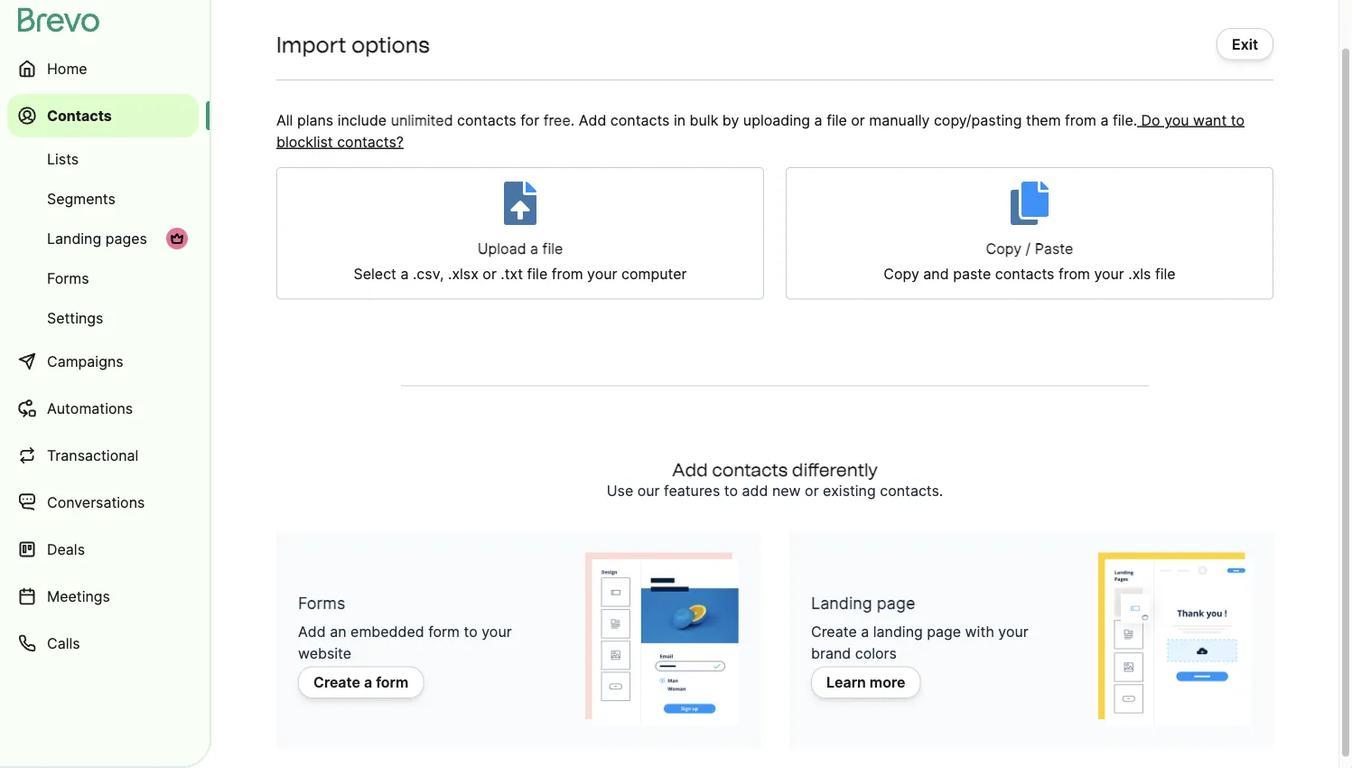 Task type: describe. For each thing, give the bounding box(es) containing it.
transactional
[[47, 446, 139, 464]]

0 vertical spatial add
[[579, 112, 607, 129]]

contacts left 'in'
[[611, 112, 670, 129]]

meetings link
[[7, 575, 199, 618]]

include
[[338, 112, 387, 129]]

your inside the copy / paste copy and paste contacts from your .xls file
[[1095, 266, 1125, 283]]

campaigns
[[47, 352, 123, 370]]

.
[[571, 112, 575, 129]]

deals link
[[7, 528, 199, 571]]

.csv,
[[413, 266, 444, 283]]

add for embedded
[[298, 624, 326, 641]]

your inside create a landing page with your brand colors
[[999, 624, 1029, 641]]

segments
[[47, 190, 116, 207]]

our
[[638, 483, 660, 500]]

conversations link
[[7, 481, 199, 524]]

uploading
[[744, 112, 811, 129]]

a left .csv,
[[401, 266, 409, 283]]

more
[[870, 674, 906, 692]]

settings
[[47, 309, 103, 327]]

automations
[[47, 399, 133, 417]]

embedded
[[351, 624, 424, 641]]

import options
[[277, 32, 430, 58]]

form inside add an embedded form to your website
[[428, 624, 460, 641]]

to inside add an embedded form to your website
[[464, 624, 478, 641]]

a right upload in the top left of the page
[[531, 240, 539, 258]]

contacts?
[[337, 133, 404, 151]]

0 vertical spatial forms
[[47, 269, 89, 287]]

plans
[[297, 112, 334, 129]]

file right uploading
[[827, 112, 848, 129]]

select
[[354, 266, 397, 283]]

to inside do you want to blocklist contacts?
[[1232, 112, 1245, 129]]

create a form link
[[298, 667, 424, 699]]

/
[[1026, 240, 1031, 258]]

landing for landing page
[[812, 594, 873, 614]]

new
[[773, 483, 801, 500]]

conversations
[[47, 493, 145, 511]]

0 horizontal spatial page
[[877, 594, 916, 614]]

differently
[[792, 459, 878, 481]]

1 vertical spatial form
[[376, 674, 409, 692]]

manually
[[870, 112, 930, 129]]

them
[[1027, 112, 1061, 129]]

blocklist
[[277, 133, 333, 151]]

paste
[[1035, 240, 1074, 258]]

add for differently
[[672, 459, 708, 481]]

landing pages
[[47, 230, 147, 247]]

and
[[924, 266, 949, 283]]

or inside upload a file select a .csv, .xlsx or .txt file from your computer
[[483, 266, 497, 283]]

landing pages link
[[7, 221, 199, 257]]

you
[[1165, 112, 1190, 129]]

for
[[521, 112, 540, 129]]

free
[[544, 112, 571, 129]]

file inside the copy / paste copy and paste contacts from your .xls file
[[1156, 266, 1176, 283]]

contacts inside the copy / paste copy and paste contacts from your .xls file
[[996, 266, 1055, 283]]

do you want to blocklist contacts?
[[277, 112, 1245, 151]]

create a landing page with your brand colors
[[812, 624, 1029, 663]]

from inside upload a file select a .csv, .xlsx or .txt file from your computer
[[552, 266, 583, 283]]

calls
[[47, 634, 80, 652]]

import
[[277, 32, 347, 58]]

paste
[[954, 266, 992, 283]]

website
[[298, 645, 352, 663]]

landing for landing pages
[[47, 230, 101, 247]]

segments link
[[7, 181, 199, 217]]

contacts.
[[880, 483, 944, 500]]

learn
[[827, 674, 867, 692]]

all
[[277, 112, 293, 129]]

features
[[664, 483, 721, 500]]



Task type: vqa. For each thing, say whether or not it's contained in the screenshot.
'a' in Create a landing page with your brand colors
yes



Task type: locate. For each thing, give the bounding box(es) containing it.
add an embedded form to your website
[[298, 624, 512, 663]]

file right .xls on the right of the page
[[1156, 266, 1176, 283]]

landing down segments
[[47, 230, 101, 247]]

form
[[428, 624, 460, 641], [376, 674, 409, 692]]

0 horizontal spatial or
[[483, 266, 497, 283]]

1 horizontal spatial create
[[812, 624, 857, 641]]

0 horizontal spatial forms
[[47, 269, 89, 287]]

contacts down /
[[996, 266, 1055, 283]]

a
[[815, 112, 823, 129], [1101, 112, 1109, 129], [531, 240, 539, 258], [401, 266, 409, 283], [861, 624, 870, 641], [364, 674, 373, 692]]

options
[[352, 32, 430, 58]]

use
[[607, 483, 634, 500]]

contacts link
[[7, 94, 199, 137]]

automations link
[[7, 387, 199, 430]]

to
[[1232, 112, 1245, 129], [725, 483, 738, 500], [464, 624, 478, 641]]

copy / paste copy and paste contacts from your .xls file
[[884, 240, 1176, 283]]

landing page
[[812, 594, 916, 614]]

0 horizontal spatial form
[[376, 674, 409, 692]]

2 vertical spatial to
[[464, 624, 478, 641]]

copy left /
[[986, 240, 1022, 258]]

a inside create a landing page with your brand colors
[[861, 624, 870, 641]]

1 horizontal spatial form
[[428, 624, 460, 641]]

add inside add contacts differently use our features to add new or existing contacts.
[[672, 459, 708, 481]]

contacts up add
[[712, 459, 788, 481]]

your
[[588, 266, 618, 283], [1095, 266, 1125, 283], [482, 624, 512, 641], [999, 624, 1029, 641]]

with
[[966, 624, 995, 641]]

add right the .
[[579, 112, 607, 129]]

a right uploading
[[815, 112, 823, 129]]

transactional link
[[7, 434, 199, 477]]

your inside add an embedded form to your website
[[482, 624, 512, 641]]

2 vertical spatial add
[[298, 624, 326, 641]]

2 horizontal spatial to
[[1232, 112, 1245, 129]]

upload a file select a .csv, .xlsx or .txt file from your computer
[[354, 240, 687, 283]]

meetings
[[47, 587, 110, 605]]

from down the paste
[[1059, 266, 1091, 283]]

in
[[674, 112, 686, 129]]

file right .txt
[[527, 266, 548, 283]]

forms
[[47, 269, 89, 287], [298, 594, 346, 614]]

1 horizontal spatial to
[[725, 483, 738, 500]]

1 horizontal spatial copy
[[986, 240, 1022, 258]]

page up landing at the right of page
[[877, 594, 916, 614]]

create a form
[[314, 674, 409, 692]]

landing up brand
[[812, 594, 873, 614]]

or
[[852, 112, 866, 129], [483, 266, 497, 283], [805, 483, 819, 500]]

from right them
[[1066, 112, 1097, 129]]

upload
[[478, 240, 526, 258]]

add contacts differently use our features to add new or existing contacts.
[[607, 459, 944, 500]]

2 horizontal spatial or
[[852, 112, 866, 129]]

file
[[827, 112, 848, 129], [543, 240, 563, 258], [527, 266, 548, 283], [1156, 266, 1176, 283]]

file right upload in the top left of the page
[[543, 240, 563, 258]]

0 horizontal spatial landing
[[47, 230, 101, 247]]

1 vertical spatial landing
[[812, 594, 873, 614]]

0 horizontal spatial create
[[314, 674, 361, 692]]

page left with
[[927, 624, 962, 641]]

add up website
[[298, 624, 326, 641]]

brand
[[812, 645, 851, 663]]

create up brand
[[812, 624, 857, 641]]

form right embedded
[[428, 624, 460, 641]]

existing
[[823, 483, 876, 500]]

a up colors
[[861, 624, 870, 641]]

0 vertical spatial to
[[1232, 112, 1245, 129]]

deals
[[47, 540, 85, 558]]

copy left and on the top of page
[[884, 266, 920, 283]]

0 vertical spatial landing
[[47, 230, 101, 247]]

lists
[[47, 150, 79, 168]]

file.
[[1113, 112, 1138, 129]]

pages
[[105, 230, 147, 247]]

0 vertical spatial page
[[877, 594, 916, 614]]

contacts inside add contacts differently use our features to add new or existing contacts.
[[712, 459, 788, 481]]

contacts left for
[[457, 112, 517, 129]]

1 horizontal spatial or
[[805, 483, 819, 500]]

by
[[723, 112, 740, 129]]

.txt
[[501, 266, 523, 283]]

bulk
[[690, 112, 719, 129]]

1 vertical spatial or
[[483, 266, 497, 283]]

create inside create a landing page with your brand colors
[[812, 624, 857, 641]]

0 horizontal spatial add
[[298, 624, 326, 641]]

landing
[[874, 624, 923, 641]]

2 horizontal spatial add
[[672, 459, 708, 481]]

landing
[[47, 230, 101, 247], [812, 594, 873, 614]]

a left file. at top right
[[1101, 112, 1109, 129]]

learn more link
[[812, 667, 921, 699]]

learn more
[[827, 674, 906, 692]]

all plans include unlimited contacts for free . add contacts in bulk by uploading a file or manually copy/pasting them from a file.
[[277, 112, 1138, 129]]

lists link
[[7, 141, 199, 177]]

1 vertical spatial page
[[927, 624, 962, 641]]

1 vertical spatial forms
[[298, 594, 346, 614]]

to inside add contacts differently use our features to add new or existing contacts.
[[725, 483, 738, 500]]

add inside add an embedded form to your website
[[298, 624, 326, 641]]

from right .txt
[[552, 266, 583, 283]]

want
[[1194, 112, 1227, 129]]

0 vertical spatial create
[[812, 624, 857, 641]]

or left .txt
[[483, 266, 497, 283]]

forms link
[[7, 260, 199, 296]]

2 vertical spatial or
[[805, 483, 819, 500]]

to right embedded
[[464, 624, 478, 641]]

exit
[[1233, 36, 1259, 53]]

0 horizontal spatial copy
[[884, 266, 920, 283]]

.xlsx
[[448, 266, 479, 283]]

create for create a landing page with your brand colors
[[812, 624, 857, 641]]

do
[[1142, 112, 1161, 129]]

1 horizontal spatial add
[[579, 112, 607, 129]]

1 vertical spatial to
[[725, 483, 738, 500]]

.xls
[[1129, 266, 1152, 283]]

1 horizontal spatial landing
[[812, 594, 873, 614]]

forms up an
[[298, 594, 346, 614]]

to right want
[[1232, 112, 1245, 129]]

0 horizontal spatial to
[[464, 624, 478, 641]]

a down embedded
[[364, 674, 373, 692]]

settings link
[[7, 300, 199, 336]]

add
[[742, 483, 769, 500]]

computer
[[622, 266, 687, 283]]

colors
[[856, 645, 897, 663]]

create down website
[[314, 674, 361, 692]]

add
[[579, 112, 607, 129], [672, 459, 708, 481], [298, 624, 326, 641]]

copy
[[986, 240, 1022, 258], [884, 266, 920, 283]]

or inside add contacts differently use our features to add new or existing contacts.
[[805, 483, 819, 500]]

or left the 'manually'
[[852, 112, 866, 129]]

forms up settings
[[47, 269, 89, 287]]

contacts
[[457, 112, 517, 129], [611, 112, 670, 129], [996, 266, 1055, 283], [712, 459, 788, 481]]

1 vertical spatial create
[[314, 674, 361, 692]]

add up features
[[672, 459, 708, 481]]

calls link
[[7, 622, 199, 665]]

0 vertical spatial form
[[428, 624, 460, 641]]

0 vertical spatial copy
[[986, 240, 1022, 258]]

form down add an embedded form to your website
[[376, 674, 409, 692]]

contacts
[[47, 107, 112, 124]]

campaigns link
[[7, 340, 199, 383]]

to left add
[[725, 483, 738, 500]]

1 vertical spatial copy
[[884, 266, 920, 283]]

unlimited
[[391, 112, 453, 129]]

from inside the copy / paste copy and paste contacts from your .xls file
[[1059, 266, 1091, 283]]

your inside upload a file select a .csv, .xlsx or .txt file from your computer
[[588, 266, 618, 283]]

an
[[330, 624, 347, 641]]

1 horizontal spatial forms
[[298, 594, 346, 614]]

page inside create a landing page with your brand colors
[[927, 624, 962, 641]]

exit link
[[1217, 28, 1274, 61]]

0 vertical spatial or
[[852, 112, 866, 129]]

home link
[[7, 47, 199, 90]]

create
[[812, 624, 857, 641], [314, 674, 361, 692]]

1 vertical spatial add
[[672, 459, 708, 481]]

page
[[877, 594, 916, 614], [927, 624, 962, 641]]

copy/pasting
[[934, 112, 1022, 129]]

home
[[47, 60, 87, 77]]

left___rvooi image
[[170, 231, 184, 246]]

1 horizontal spatial page
[[927, 624, 962, 641]]

create for create a form
[[314, 674, 361, 692]]

or right new
[[805, 483, 819, 500]]



